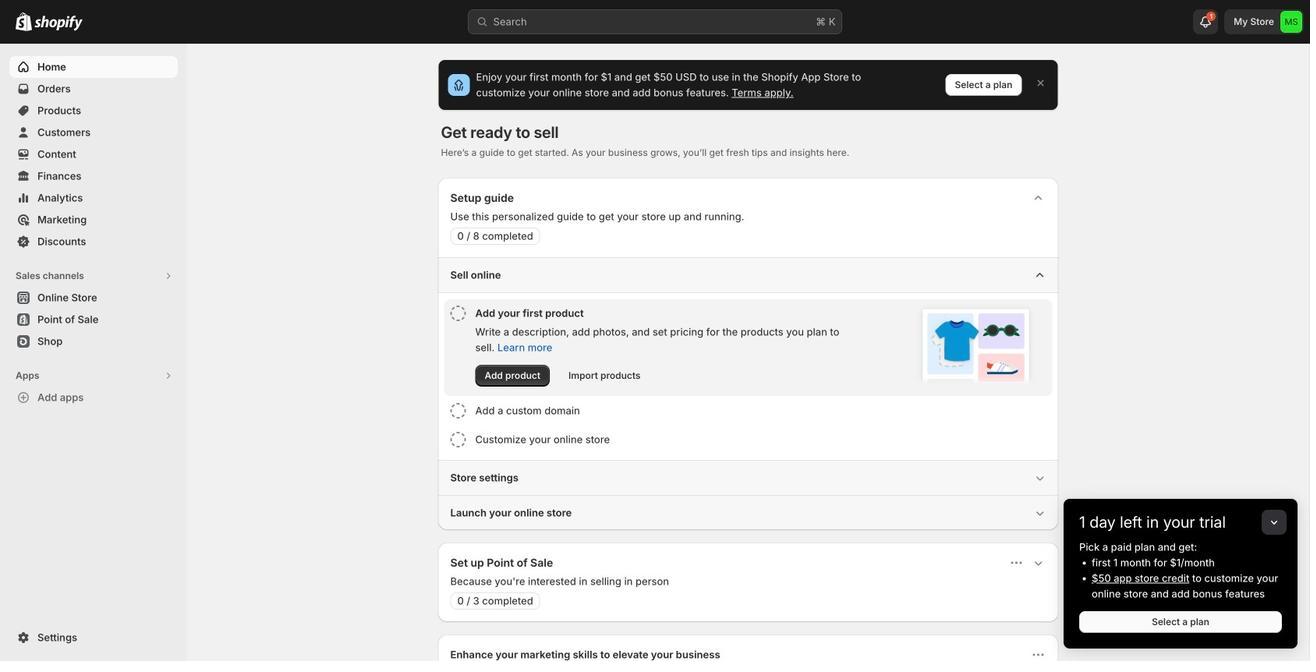 Task type: locate. For each thing, give the bounding box(es) containing it.
1 horizontal spatial shopify image
[[34, 15, 83, 31]]

my store image
[[1281, 11, 1303, 33]]

add a custom domain group
[[444, 397, 1053, 425]]

mark customize your online store as done image
[[451, 432, 466, 448]]

mark add your first product as done image
[[451, 306, 466, 321]]

mark add a custom domain as done image
[[451, 403, 466, 419]]

0 horizontal spatial shopify image
[[16, 12, 32, 31]]

shopify image
[[16, 12, 32, 31], [34, 15, 83, 31]]



Task type: vqa. For each thing, say whether or not it's contained in the screenshot.
Sell Online Group
yes



Task type: describe. For each thing, give the bounding box(es) containing it.
setup guide region
[[438, 178, 1059, 530]]

sell online group
[[438, 257, 1059, 460]]

add your first product group
[[444, 300, 1053, 396]]

guide categories group
[[438, 257, 1059, 530]]

customize your online store group
[[444, 426, 1053, 454]]



